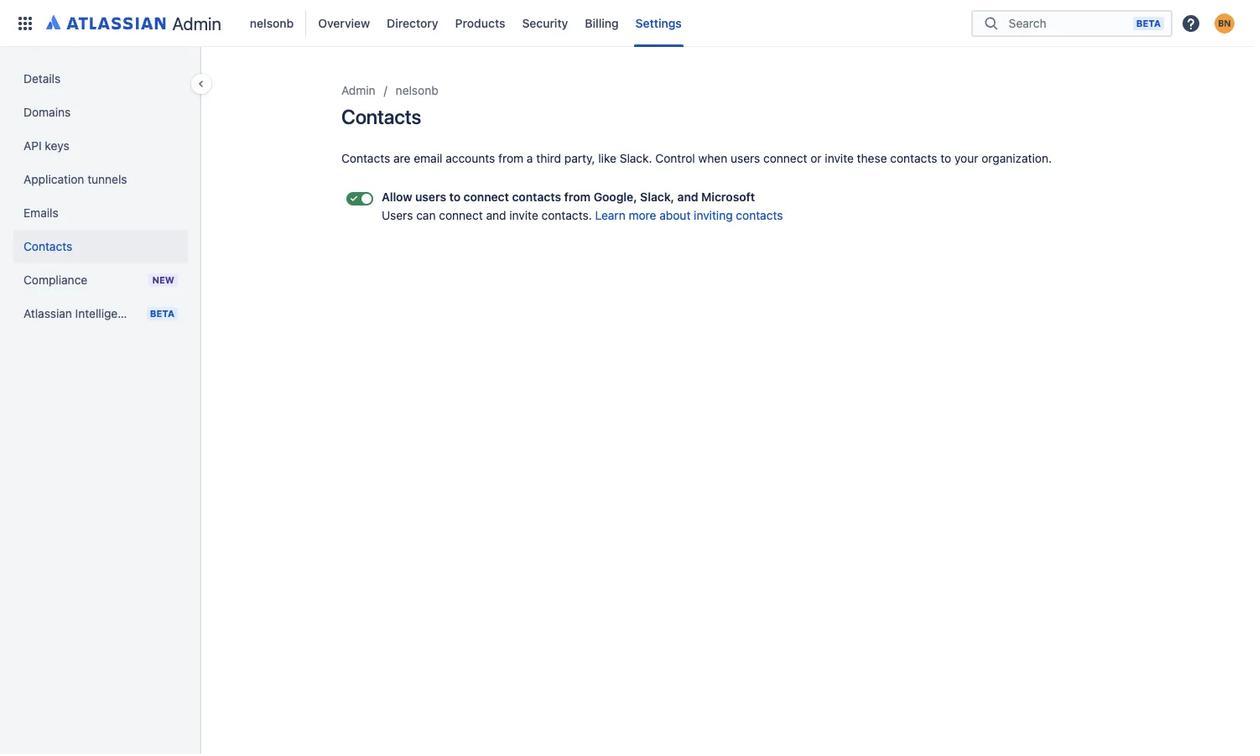 Task type: describe. For each thing, give the bounding box(es) containing it.
beta
[[1137, 17, 1162, 28]]

application tunnels link
[[13, 163, 188, 196]]

atlassian
[[24, 306, 72, 321]]

users
[[382, 208, 413, 222]]

inviting
[[694, 208, 733, 222]]

about
[[660, 208, 691, 222]]

or
[[811, 151, 822, 165]]

microsoft
[[702, 190, 756, 204]]

nelsonb for nelsonb link to the top
[[250, 16, 294, 30]]

0 vertical spatial contacts
[[342, 105, 421, 128]]

0 vertical spatial admin link
[[40, 10, 228, 37]]

billing
[[585, 16, 619, 30]]

billing link
[[580, 10, 624, 37]]

api keys link
[[13, 129, 188, 163]]

products link
[[450, 10, 511, 37]]

emails
[[24, 206, 58, 220]]

a
[[527, 151, 533, 165]]

0 vertical spatial and
[[678, 190, 699, 204]]

slack.
[[620, 151, 653, 165]]

beta
[[150, 308, 175, 319]]

can
[[416, 208, 436, 222]]

account image
[[1215, 13, 1235, 33]]

Search field
[[1004, 8, 1134, 38]]

1 horizontal spatial contacts
[[736, 208, 784, 222]]

control
[[656, 151, 696, 165]]

settings link
[[631, 10, 687, 37]]

1 horizontal spatial invite
[[825, 151, 854, 165]]

email
[[414, 151, 443, 165]]

compliance
[[24, 273, 87, 287]]

when
[[699, 151, 728, 165]]

1 vertical spatial nelsonb link
[[396, 81, 439, 101]]

organization.
[[982, 151, 1053, 165]]

products
[[455, 16, 506, 30]]

domains
[[24, 105, 71, 119]]

details
[[24, 71, 61, 86]]

global navigation element
[[10, 0, 972, 47]]

tunnels
[[87, 172, 127, 186]]

learn more about inviting contacts link
[[596, 208, 784, 222]]

admin inside global navigation element
[[172, 13, 222, 33]]

contacts link
[[13, 230, 188, 264]]

slack,
[[641, 190, 675, 204]]

details link
[[13, 62, 188, 96]]

are
[[394, 151, 411, 165]]

admin banner
[[0, 0, 1254, 47]]

directory
[[387, 16, 439, 30]]

allow users to connect contacts from google, slack, and microsoft users can connect and invite contacts. learn more about inviting contacts
[[382, 190, 784, 222]]

users inside the allow users to connect contacts from google, slack, and microsoft users can connect and invite contacts. learn more about inviting contacts
[[416, 190, 447, 204]]

2 horizontal spatial contacts
[[891, 151, 938, 165]]

accounts
[[446, 151, 495, 165]]

more
[[629, 208, 657, 222]]

these
[[858, 151, 888, 165]]

learn
[[596, 208, 626, 222]]



Task type: vqa. For each thing, say whether or not it's contained in the screenshot.
Contacts to the top
yes



Task type: locate. For each thing, give the bounding box(es) containing it.
and up learn more about inviting contacts link
[[678, 190, 699, 204]]

1 vertical spatial and
[[486, 208, 507, 222]]

contacts are email accounts from a third party, like slack. control when users connect or invite these contacts to your organization.
[[342, 151, 1053, 165]]

nelsonb left overview
[[250, 16, 294, 30]]

1 horizontal spatial admin
[[342, 83, 376, 97]]

2 vertical spatial contacts
[[736, 208, 784, 222]]

domains link
[[13, 96, 188, 129]]

to down accounts on the top of page
[[449, 190, 461, 204]]

contacts up the 'contacts.'
[[512, 190, 562, 204]]

1 horizontal spatial to
[[941, 151, 952, 165]]

contacts up 'are'
[[342, 105, 421, 128]]

emails link
[[13, 196, 188, 230]]

0 horizontal spatial contacts
[[512, 190, 562, 204]]

0 vertical spatial invite
[[825, 151, 854, 165]]

to
[[941, 151, 952, 165], [449, 190, 461, 204]]

1 horizontal spatial and
[[678, 190, 699, 204]]

1 vertical spatial invite
[[510, 208, 539, 222]]

1 vertical spatial contacts
[[342, 151, 391, 165]]

nelsonb link left overview link
[[245, 10, 299, 37]]

admin
[[172, 13, 222, 33], [342, 83, 376, 97]]

0 vertical spatial connect
[[764, 151, 808, 165]]

contacts
[[891, 151, 938, 165], [512, 190, 562, 204], [736, 208, 784, 222]]

api
[[24, 138, 42, 153]]

contacts.
[[542, 208, 592, 222]]

like
[[599, 151, 617, 165]]

1 vertical spatial admin link
[[342, 81, 376, 101]]

party,
[[565, 151, 595, 165]]

help icon image
[[1182, 13, 1202, 33]]

connect
[[764, 151, 808, 165], [464, 190, 509, 204], [439, 208, 483, 222]]

0 vertical spatial to
[[941, 151, 952, 165]]

0 vertical spatial users
[[731, 151, 761, 165]]

0 horizontal spatial users
[[416, 190, 447, 204]]

invite left the 'contacts.'
[[510, 208, 539, 222]]

admin link down overview link
[[342, 81, 376, 101]]

1 vertical spatial contacts
[[512, 190, 562, 204]]

0 horizontal spatial from
[[499, 151, 524, 165]]

directory link
[[382, 10, 444, 37]]

0 horizontal spatial admin link
[[40, 10, 228, 37]]

contacts
[[342, 105, 421, 128], [342, 151, 391, 165], [24, 239, 72, 253]]

users right 'when'
[[731, 151, 761, 165]]

1 vertical spatial to
[[449, 190, 461, 204]]

api keys
[[24, 138, 69, 153]]

0 horizontal spatial invite
[[510, 208, 539, 222]]

invite right or
[[825, 151, 854, 165]]

check image
[[347, 192, 361, 206]]

overview
[[318, 16, 370, 30]]

1 horizontal spatial admin link
[[342, 81, 376, 101]]

appswitcher icon image
[[15, 13, 35, 33]]

users up can
[[416, 190, 447, 204]]

0 horizontal spatial nelsonb
[[250, 16, 294, 30]]

and down accounts on the top of page
[[486, 208, 507, 222]]

your
[[955, 151, 979, 165]]

intelligence
[[75, 306, 138, 321]]

0 horizontal spatial admin
[[172, 13, 222, 33]]

1 vertical spatial connect
[[464, 190, 509, 204]]

cross image
[[359, 192, 373, 206]]

settings
[[636, 16, 682, 30]]

1 vertical spatial admin
[[342, 83, 376, 97]]

contacts left 'are'
[[342, 151, 391, 165]]

from left a
[[499, 151, 524, 165]]

0 vertical spatial nelsonb link
[[245, 10, 299, 37]]

users
[[731, 151, 761, 165], [416, 190, 447, 204]]

1 horizontal spatial users
[[731, 151, 761, 165]]

2 vertical spatial connect
[[439, 208, 483, 222]]

0 vertical spatial from
[[499, 151, 524, 165]]

search icon image
[[982, 15, 1002, 31]]

google,
[[594, 190, 638, 204]]

2 vertical spatial contacts
[[24, 239, 72, 253]]

0 horizontal spatial and
[[486, 208, 507, 222]]

third
[[537, 151, 562, 165]]

0 vertical spatial contacts
[[891, 151, 938, 165]]

from up the 'contacts.'
[[565, 190, 591, 204]]

nelsonb down directory link
[[396, 83, 439, 97]]

contacts right these
[[891, 151, 938, 165]]

application tunnels
[[24, 172, 127, 186]]

atlassian intelligence
[[24, 306, 138, 321]]

nelsonb inside global navigation element
[[250, 16, 294, 30]]

nelsonb
[[250, 16, 294, 30], [396, 83, 439, 97]]

connect right can
[[439, 208, 483, 222]]

admin link
[[40, 10, 228, 37], [342, 81, 376, 101]]

1 vertical spatial users
[[416, 190, 447, 204]]

1 horizontal spatial nelsonb link
[[396, 81, 439, 101]]

contacts down 'emails'
[[24, 239, 72, 253]]

security
[[522, 16, 569, 30]]

1 horizontal spatial from
[[565, 190, 591, 204]]

connect left or
[[764, 151, 808, 165]]

new
[[152, 274, 175, 285]]

nelsonb for bottom nelsonb link
[[396, 83, 439, 97]]

0 horizontal spatial nelsonb link
[[245, 10, 299, 37]]

0 horizontal spatial to
[[449, 190, 461, 204]]

allow
[[382, 190, 413, 204]]

contacts down microsoft
[[736, 208, 784, 222]]

from inside the allow users to connect contacts from google, slack, and microsoft users can connect and invite contacts. learn more about inviting contacts
[[565, 190, 591, 204]]

to left your
[[941, 151, 952, 165]]

0 vertical spatial admin
[[172, 13, 222, 33]]

1 vertical spatial from
[[565, 190, 591, 204]]

invite inside the allow users to connect contacts from google, slack, and microsoft users can connect and invite contacts. learn more about inviting contacts
[[510, 208, 539, 222]]

nelsonb link down directory link
[[396, 81, 439, 101]]

and
[[678, 190, 699, 204], [486, 208, 507, 222]]

invite
[[825, 151, 854, 165], [510, 208, 539, 222]]

1 vertical spatial nelsonb
[[396, 83, 439, 97]]

from
[[499, 151, 524, 165], [565, 190, 591, 204]]

atlassian image
[[46, 12, 166, 32], [46, 12, 166, 32]]

0 vertical spatial nelsonb
[[250, 16, 294, 30]]

overview link
[[313, 10, 375, 37]]

nelsonb link
[[245, 10, 299, 37], [396, 81, 439, 101]]

connect down accounts on the top of page
[[464, 190, 509, 204]]

security link
[[517, 10, 574, 37]]

application
[[24, 172, 84, 186]]

to inside the allow users to connect contacts from google, slack, and microsoft users can connect and invite contacts. learn more about inviting contacts
[[449, 190, 461, 204]]

1 horizontal spatial nelsonb
[[396, 83, 439, 97]]

keys
[[45, 138, 69, 153]]

admin link up details link
[[40, 10, 228, 37]]



